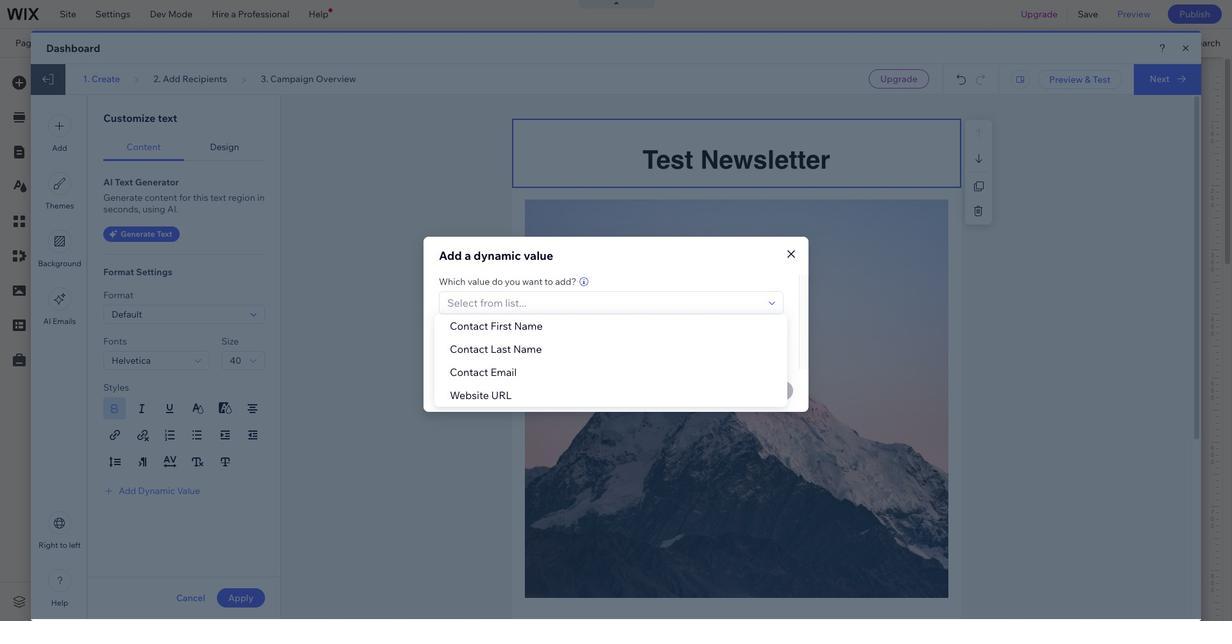 Task type: describe. For each thing, give the bounding box(es) containing it.
search button
[[1164, 29, 1232, 57]]

preview button
[[1108, 0, 1160, 28]]

hire a professional
[[212, 8, 289, 20]]

site
[[404, 37, 419, 49]]

? button
[[1118, 90, 1122, 99]]

your
[[462, 37, 481, 49]]

mode
[[168, 8, 193, 20]]

100%
[[1071, 37, 1094, 49]]

help
[[309, 8, 328, 20]]

settings
[[96, 8, 131, 20]]

tools
[[1130, 37, 1152, 49]]

100% button
[[1050, 29, 1103, 57]]

domain
[[483, 37, 516, 49]]

professional
[[238, 8, 289, 20]]

site
[[60, 8, 76, 20]]



Task type: vqa. For each thing, say whether or not it's contained in the screenshot.
brightlikeadiamond.com
no



Task type: locate. For each thing, give the bounding box(es) containing it.
tools button
[[1103, 29, 1164, 57]]

connect
[[424, 37, 460, 49]]

https://jamespeterson1902.wixsite.com/my-
[[221, 37, 404, 49]]

search results
[[49, 37, 127, 49]]

search
[[1191, 37, 1221, 49]]

preview
[[1118, 8, 1151, 20]]

dev mode
[[150, 8, 193, 20]]

hire
[[212, 8, 229, 20]]

save button
[[1068, 0, 1108, 28]]

a
[[231, 8, 236, 20]]

upgrade
[[1021, 8, 1058, 20]]

results
[[88, 37, 127, 49]]

search
[[49, 37, 86, 49]]

?
[[1118, 90, 1122, 99]]

dev
[[150, 8, 166, 20]]

publish button
[[1168, 4, 1222, 24]]

save
[[1078, 8, 1098, 20]]

https://jamespeterson1902.wixsite.com/my-site connect your domain
[[221, 37, 516, 49]]

publish
[[1180, 8, 1210, 20]]



